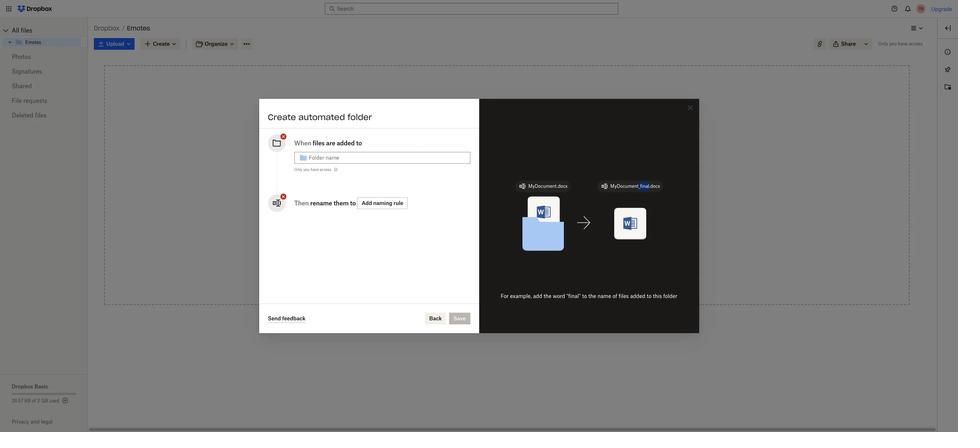Task type: vqa. For each thing, say whether or not it's contained in the screenshot.
Account
no



Task type: locate. For each thing, give the bounding box(es) containing it.
this inside create automated folder dialog
[[653, 293, 662, 300]]

files are added to
[[313, 140, 362, 147]]

1 vertical spatial added
[[510, 243, 525, 249]]

create automated folder
[[268, 112, 372, 122]]

you
[[889, 41, 897, 47], [303, 168, 310, 172]]

0 vertical spatial add
[[509, 183, 519, 189]]

then
[[294, 200, 309, 207]]

more ways to add content
[[475, 183, 539, 189]]

0 horizontal spatial only
[[294, 168, 302, 172]]

dropbox left /
[[94, 25, 120, 32]]

added right name
[[630, 293, 645, 300]]

of right name
[[613, 293, 617, 300]]

1 vertical spatial access
[[320, 168, 331, 172]]

1 vertical spatial add
[[533, 293, 542, 300]]

1 vertical spatial this
[[532, 243, 541, 249]]

2
[[37, 399, 40, 404]]

add right example,
[[533, 293, 542, 300]]

them
[[334, 200, 349, 207]]

gb
[[41, 399, 48, 404]]

add left content at right top
[[509, 183, 519, 189]]

deleted files link
[[12, 108, 76, 123]]

have
[[898, 41, 908, 47], [311, 168, 319, 172]]

added inside more ways to add content element
[[510, 243, 525, 249]]

request
[[462, 243, 483, 249]]

1 horizontal spatial access
[[909, 41, 923, 47]]

access
[[462, 202, 480, 208]]

drop
[[476, 138, 488, 144]]

0 vertical spatial this
[[482, 202, 491, 208]]

2 horizontal spatial this
[[653, 293, 662, 300]]

0 horizontal spatial have
[[311, 168, 319, 172]]

folder permissions image
[[333, 167, 339, 173]]

import
[[462, 222, 479, 228]]

dropbox for dropbox / emotes
[[94, 25, 120, 32]]

open activity image
[[944, 83, 952, 92]]

0 horizontal spatial share
[[462, 263, 477, 270]]

/
[[122, 25, 125, 31]]

Folder name text field
[[309, 154, 466, 162]]

or
[[476, 146, 481, 152]]

0 horizontal spatial the
[[492, 146, 500, 152]]

the for add
[[588, 293, 596, 300]]

0 horizontal spatial and
[[30, 419, 40, 425]]

1 vertical spatial share
[[462, 263, 477, 270]]

emotes right /
[[127, 25, 150, 32]]

files inside tree
[[21, 27, 32, 34]]

files
[[21, 27, 32, 34], [35, 112, 47, 119], [489, 138, 500, 144], [313, 140, 325, 147], [484, 243, 495, 249], [619, 293, 629, 300]]

emotes inside emotes link
[[25, 39, 41, 45]]

0 horizontal spatial added
[[337, 140, 355, 147]]

from right import
[[481, 222, 492, 228]]

files inside more ways to add content element
[[484, 243, 495, 249]]

mydocument _final .docx
[[610, 184, 660, 189]]

1 vertical spatial you
[[303, 168, 310, 172]]

send feedback
[[268, 316, 306, 322]]

added right are at the left top of the page
[[337, 140, 355, 147]]

0 horizontal spatial from
[[481, 222, 492, 228]]

and left manage
[[478, 263, 488, 270]]

share for share and manage
[[462, 263, 477, 270]]

files down file requests link
[[35, 112, 47, 119]]

and left legal
[[30, 419, 40, 425]]

0 horizontal spatial dropbox
[[12, 384, 33, 390]]

to
[[514, 138, 519, 144], [356, 140, 362, 147], [503, 183, 508, 189], [350, 200, 356, 207], [496, 243, 501, 249], [526, 243, 531, 249], [582, 293, 587, 300], [647, 293, 652, 300]]

share inside more ways to add content element
[[462, 263, 477, 270]]

0 vertical spatial dropbox
[[94, 25, 120, 32]]

kb
[[24, 399, 31, 404]]

1 vertical spatial dropbox
[[12, 384, 33, 390]]

1 vertical spatial of
[[32, 399, 36, 404]]

1 horizontal spatial you
[[889, 41, 897, 47]]

28.57 kb of 2 gb used
[[12, 399, 59, 404]]

1 horizontal spatial and
[[478, 263, 488, 270]]

0 horizontal spatial of
[[32, 399, 36, 404]]

0 horizontal spatial you
[[303, 168, 310, 172]]

1 horizontal spatial from
[[508, 202, 519, 208]]

0 horizontal spatial emotes
[[25, 39, 41, 45]]

and inside button
[[478, 263, 488, 270]]

0 vertical spatial emotes
[[127, 25, 150, 32]]

of inside create automated folder dialog
[[613, 293, 617, 300]]

when
[[294, 140, 311, 147]]

the right use
[[492, 146, 500, 152]]

dropbox
[[94, 25, 120, 32], [12, 384, 33, 390]]

0 vertical spatial only you have access
[[878, 41, 923, 47]]

add
[[362, 200, 372, 206]]

"final"
[[567, 293, 581, 300]]

files up use
[[489, 138, 500, 144]]

0 vertical spatial only
[[878, 41, 888, 47]]

of left 2
[[32, 399, 36, 404]]

0 vertical spatial share
[[841, 41, 856, 47]]

1 horizontal spatial only
[[878, 41, 888, 47]]

1 horizontal spatial add
[[533, 293, 542, 300]]

0 vertical spatial you
[[889, 41, 897, 47]]

all files
[[12, 27, 32, 34]]

used
[[49, 399, 59, 404]]

1 vertical spatial emotes
[[25, 39, 41, 45]]

2 vertical spatial added
[[630, 293, 645, 300]]

1 horizontal spatial share
[[841, 41, 856, 47]]

0 vertical spatial of
[[613, 293, 617, 300]]

share for share
[[841, 41, 856, 47]]

from left your
[[508, 202, 519, 208]]

1 vertical spatial have
[[311, 168, 319, 172]]

0 vertical spatial access
[[909, 41, 923, 47]]

0 horizontal spatial add
[[509, 183, 519, 189]]

use
[[482, 146, 491, 152]]

0 horizontal spatial access
[[320, 168, 331, 172]]

back
[[429, 316, 442, 322]]

dropbox up '28.57'
[[12, 384, 33, 390]]

1 horizontal spatial dropbox
[[94, 25, 120, 32]]

the left word
[[544, 293, 552, 300]]

added right the be
[[510, 243, 525, 249]]

access
[[909, 41, 923, 47], [320, 168, 331, 172]]

add
[[509, 183, 519, 189], [533, 293, 542, 300]]

import from google drive
[[462, 222, 525, 228]]

1 horizontal spatial only you have access
[[878, 41, 923, 47]]

privacy
[[12, 419, 29, 425]]

have inside create automated folder dialog
[[311, 168, 319, 172]]

files left the be
[[484, 243, 495, 249]]

of
[[613, 293, 617, 300], [32, 399, 36, 404]]

2 horizontal spatial the
[[588, 293, 596, 300]]

and
[[478, 263, 488, 270], [30, 419, 40, 425]]

manage
[[489, 263, 509, 270]]

deleted
[[12, 112, 33, 119]]

2 vertical spatial this
[[653, 293, 662, 300]]

button
[[522, 146, 538, 152]]

dropbox for dropbox basic
[[12, 384, 33, 390]]

files for all
[[21, 27, 32, 34]]

1 horizontal spatial added
[[510, 243, 525, 249]]

upgrade
[[931, 6, 952, 12]]

the inside drop files here to upload, or use the 'upload' button
[[492, 146, 500, 152]]

0 vertical spatial have
[[898, 41, 908, 47]]

file requests link
[[12, 94, 76, 108]]

0 horizontal spatial only you have access
[[294, 168, 331, 172]]

share button
[[829, 38, 861, 50]]

content
[[520, 183, 539, 189]]

emotes down all files
[[25, 39, 41, 45]]

added
[[337, 140, 355, 147], [510, 243, 525, 249], [630, 293, 645, 300]]

1 vertical spatial only you have access
[[294, 168, 331, 172]]

emotes
[[127, 25, 150, 32], [25, 39, 41, 45]]

send
[[268, 316, 281, 322]]

1 horizontal spatial of
[[613, 293, 617, 300]]

0 vertical spatial and
[[478, 263, 488, 270]]

1 horizontal spatial the
[[544, 293, 552, 300]]

this
[[482, 202, 491, 208], [532, 243, 541, 249], [653, 293, 662, 300]]

privacy and legal link
[[12, 419, 88, 425]]

only
[[878, 41, 888, 47], [294, 168, 302, 172]]

only inside create automated folder dialog
[[294, 168, 302, 172]]

share
[[841, 41, 856, 47], [462, 263, 477, 270]]

desktop
[[533, 202, 552, 208]]

the
[[492, 146, 500, 152], [544, 293, 552, 300], [588, 293, 596, 300]]

1 vertical spatial and
[[30, 419, 40, 425]]

get more space image
[[61, 397, 70, 406]]

only you have access
[[878, 41, 923, 47], [294, 168, 331, 172]]

folder
[[348, 112, 372, 122], [492, 202, 506, 208], [543, 243, 557, 249], [663, 293, 678, 300]]

photos
[[12, 53, 31, 61]]

dropbox / emotes
[[94, 25, 150, 32]]

all
[[12, 27, 19, 34]]

from
[[508, 202, 519, 208], [481, 222, 492, 228]]

upgrade link
[[931, 6, 952, 12]]

28.57
[[12, 399, 23, 404]]

send feedback button
[[268, 315, 306, 323]]

1 horizontal spatial have
[[898, 41, 908, 47]]

0 vertical spatial from
[[508, 202, 519, 208]]

1 vertical spatial only
[[294, 168, 302, 172]]

dropbox link
[[94, 23, 120, 33]]

0 vertical spatial added
[[337, 140, 355, 147]]

files inside drop files here to upload, or use the 'upload' button
[[489, 138, 500, 144]]

files for drop
[[489, 138, 500, 144]]

example,
[[510, 293, 532, 300]]

files for request
[[484, 243, 495, 249]]

the left name
[[588, 293, 596, 300]]

and for manage
[[478, 263, 488, 270]]

shared link
[[12, 79, 76, 94]]

files right all on the top left of the page
[[21, 27, 32, 34]]

be
[[502, 243, 508, 249]]



Task type: describe. For each thing, give the bounding box(es) containing it.
automated
[[299, 112, 345, 122]]

add naming rule
[[362, 200, 403, 206]]

'upload'
[[501, 146, 521, 152]]

files left are at the left top of the page
[[313, 140, 325, 147]]

name
[[598, 293, 611, 300]]

deleted files
[[12, 112, 47, 119]]

request files to be added to this folder
[[462, 243, 557, 249]]

signatures link
[[12, 64, 76, 79]]

photos link
[[12, 50, 76, 64]]

upload,
[[520, 138, 538, 144]]

1 horizontal spatial emotes
[[127, 25, 150, 32]]

the for here
[[492, 146, 500, 152]]

privacy and legal
[[12, 419, 53, 425]]

access this folder from your desktop
[[462, 202, 552, 208]]

basic
[[34, 384, 48, 390]]

2 horizontal spatial added
[[630, 293, 645, 300]]

naming
[[373, 200, 392, 206]]

rule
[[394, 200, 403, 206]]

open pinned items image
[[944, 65, 952, 74]]

you inside create automated folder dialog
[[303, 168, 310, 172]]

ways
[[489, 183, 502, 189]]

only you have access inside create automated folder dialog
[[294, 168, 331, 172]]

files right name
[[619, 293, 629, 300]]

and for legal
[[30, 419, 40, 425]]

more ways to add content element
[[445, 182, 569, 281]]

drive
[[513, 222, 525, 228]]

feedback
[[282, 316, 306, 322]]

dropbox basic
[[12, 384, 48, 390]]

rename
[[310, 200, 332, 207]]

for example, add the word "final" to the name of files added to this folder
[[501, 293, 678, 300]]

add inside create automated folder dialog
[[533, 293, 542, 300]]

for
[[501, 293, 509, 300]]

here
[[501, 138, 512, 144]]

dropbox logo - go to the homepage image
[[15, 3, 55, 15]]

your
[[520, 202, 531, 208]]

mydocument
[[610, 184, 639, 189]]

share and manage button
[[446, 259, 568, 274]]

.docx
[[649, 184, 660, 189]]

file requests
[[12, 97, 47, 105]]

files for deleted
[[35, 112, 47, 119]]

0 horizontal spatial this
[[482, 202, 491, 208]]

1 vertical spatial from
[[481, 222, 492, 228]]

requests
[[23, 97, 47, 105]]

more
[[475, 183, 488, 189]]

word
[[553, 293, 565, 300]]

google
[[494, 222, 511, 228]]

all files tree
[[1, 25, 88, 48]]

signatures
[[12, 68, 42, 75]]

access inside create automated folder dialog
[[320, 168, 331, 172]]

_final
[[639, 184, 649, 189]]

are
[[326, 140, 335, 147]]

create automated folder dialog
[[259, 99, 699, 334]]

open details pane image
[[944, 24, 952, 33]]

all files link
[[12, 25, 88, 36]]

shared
[[12, 83, 32, 90]]

rename them to
[[310, 200, 356, 207]]

drop files here to upload, or use the 'upload' button
[[476, 138, 538, 152]]

open information panel image
[[944, 48, 952, 56]]

legal
[[41, 419, 53, 425]]

file
[[12, 97, 22, 105]]

to inside drop files here to upload, or use the 'upload' button
[[514, 138, 519, 144]]

create
[[268, 112, 296, 122]]

1 horizontal spatial this
[[532, 243, 541, 249]]

add naming rule button
[[357, 198, 408, 209]]

share and manage
[[462, 263, 509, 270]]

global header element
[[0, 0, 958, 18]]

mydocument.docx
[[528, 184, 568, 189]]

back button
[[425, 313, 446, 325]]

emotes link
[[15, 38, 81, 47]]



